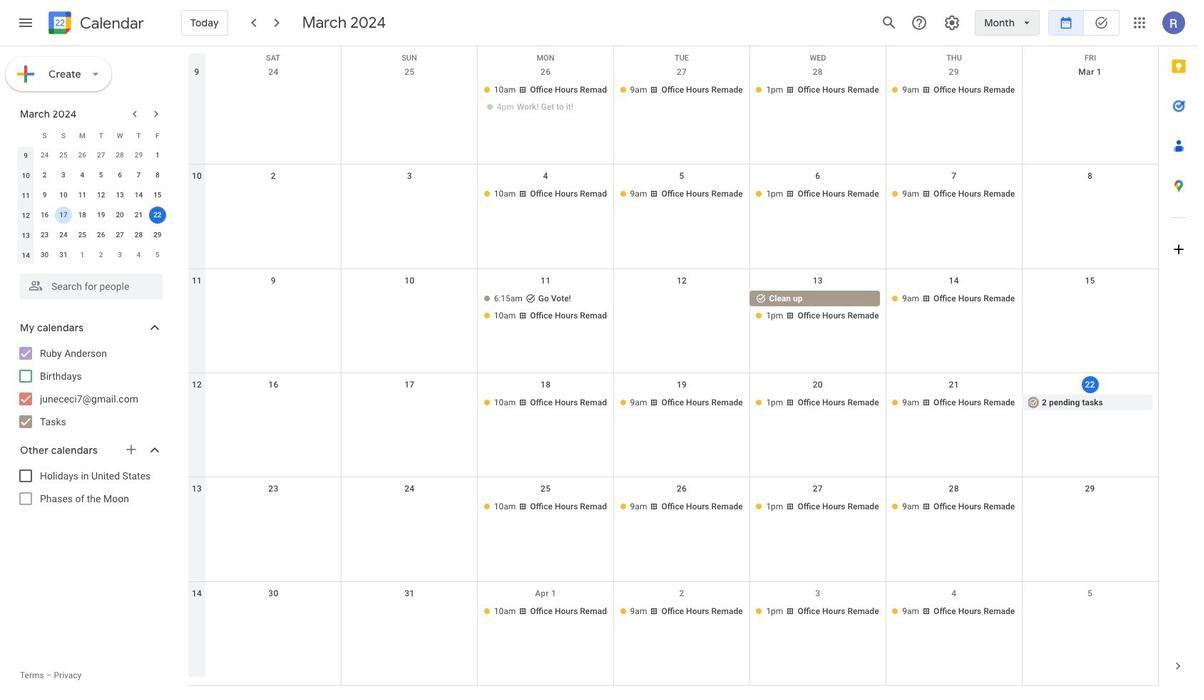 Task type: locate. For each thing, give the bounding box(es) containing it.
add other calendars image
[[124, 443, 138, 457]]

calendar element
[[46, 9, 144, 40]]

1 element
[[149, 147, 166, 164]]

20 element
[[111, 207, 128, 224]]

24 element
[[55, 227, 72, 244]]

grid
[[188, 46, 1158, 687]]

3 element
[[55, 167, 72, 184]]

29 element
[[149, 227, 166, 244]]

april 5 element
[[149, 247, 166, 264]]

5 element
[[93, 167, 110, 184]]

row group
[[16, 146, 167, 265]]

6 element
[[111, 167, 128, 184]]

row
[[188, 46, 1158, 68], [188, 61, 1158, 165], [16, 126, 167, 146], [16, 146, 167, 165], [188, 165, 1158, 269], [16, 165, 167, 185], [16, 185, 167, 205], [16, 205, 167, 225], [16, 225, 167, 245], [16, 245, 167, 265], [188, 269, 1158, 374], [188, 374, 1158, 478], [188, 478, 1158, 582], [188, 582, 1158, 687]]

row group inside march 2024 grid
[[16, 146, 167, 265]]

21 element
[[130, 207, 147, 224]]

15 element
[[149, 187, 166, 204]]

heading
[[77, 15, 144, 32]]

14 element
[[130, 187, 147, 204]]

column header inside march 2024 grid
[[16, 126, 35, 146]]

13 element
[[111, 187, 128, 204]]

cell
[[205, 82, 342, 116], [342, 82, 478, 116], [478, 82, 614, 116], [1022, 82, 1158, 116], [205, 186, 342, 204], [342, 186, 478, 204], [1022, 186, 1158, 204], [54, 205, 73, 225], [148, 205, 167, 225], [205, 291, 342, 325], [342, 291, 478, 325], [478, 291, 614, 325], [614, 291, 750, 325], [750, 291, 886, 325], [1022, 291, 1158, 325], [205, 395, 342, 412], [342, 395, 478, 412], [205, 500, 342, 517], [342, 500, 478, 517], [1022, 500, 1158, 517], [205, 604, 342, 621], [342, 604, 478, 621], [1022, 604, 1158, 621]]

26 element
[[93, 227, 110, 244]]

None search field
[[0, 268, 177, 300]]

february 29 element
[[130, 147, 147, 164]]

march 2024 grid
[[14, 126, 167, 265]]

april 4 element
[[130, 247, 147, 264]]

tab list
[[1159, 46, 1198, 647]]

column header
[[16, 126, 35, 146]]

12 element
[[93, 187, 110, 204]]

22, today element
[[149, 207, 166, 224]]

february 25 element
[[55, 147, 72, 164]]

april 1 element
[[74, 247, 91, 264]]

25 element
[[74, 227, 91, 244]]

main drawer image
[[17, 14, 34, 31]]



Task type: vqa. For each thing, say whether or not it's contained in the screenshot.
9:48Am
no



Task type: describe. For each thing, give the bounding box(es) containing it.
4 element
[[74, 167, 91, 184]]

april 3 element
[[111, 247, 128, 264]]

7 element
[[130, 167, 147, 184]]

february 28 element
[[111, 147, 128, 164]]

18 element
[[74, 207, 91, 224]]

february 27 element
[[93, 147, 110, 164]]

april 2 element
[[93, 247, 110, 264]]

28 element
[[130, 227, 147, 244]]

february 26 element
[[74, 147, 91, 164]]

2 element
[[36, 167, 53, 184]]

my calendars list
[[3, 342, 177, 434]]

heading inside calendar element
[[77, 15, 144, 32]]

23 element
[[36, 227, 53, 244]]

16 element
[[36, 207, 53, 224]]

other calendars list
[[3, 465, 177, 511]]

17 element
[[55, 207, 72, 224]]

settings menu image
[[944, 14, 961, 31]]

Search for people text field
[[29, 274, 154, 300]]

19 element
[[93, 207, 110, 224]]

11 element
[[74, 187, 91, 204]]

31 element
[[55, 247, 72, 264]]

27 element
[[111, 227, 128, 244]]

30 element
[[36, 247, 53, 264]]

8 element
[[149, 167, 166, 184]]

10 element
[[55, 187, 72, 204]]

9 element
[[36, 187, 53, 204]]

february 24 element
[[36, 147, 53, 164]]



